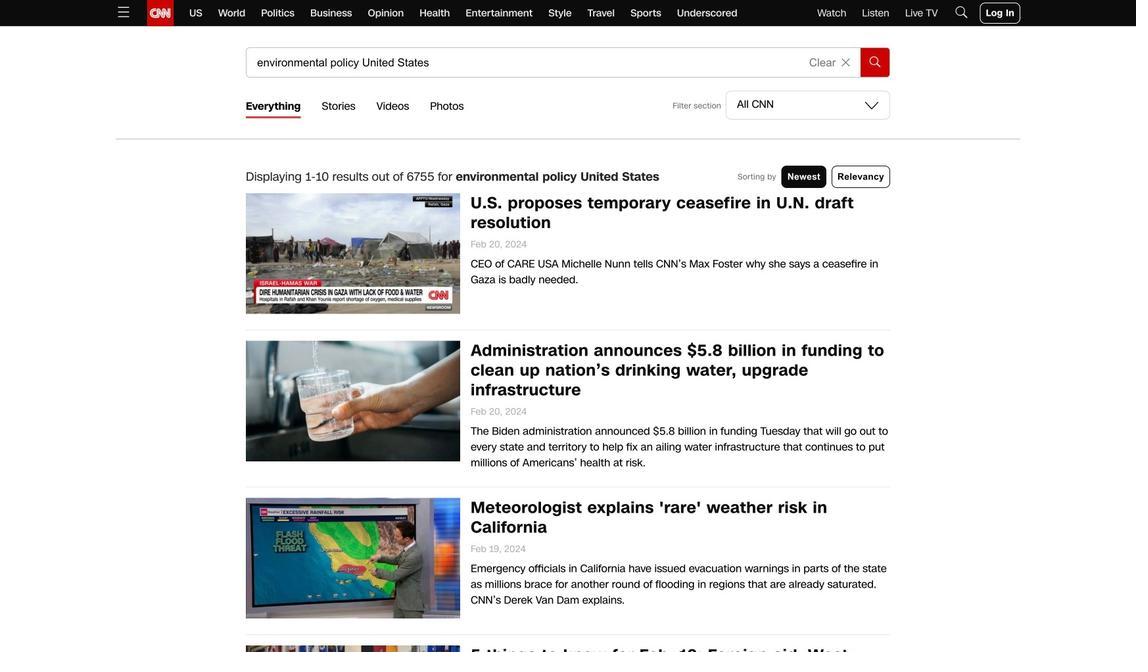 Task type: locate. For each thing, give the bounding box(es) containing it.
None text field
[[247, 48, 798, 77]]

open menu icon image
[[116, 4, 132, 20]]

search icon image
[[954, 4, 970, 20]]



Task type: vqa. For each thing, say whether or not it's contained in the screenshot.
Search Icon
yes



Task type: describe. For each thing, give the bounding box(es) containing it.
search image
[[867, 52, 884, 69]]

ui add 2 image
[[836, 52, 856, 73]]



